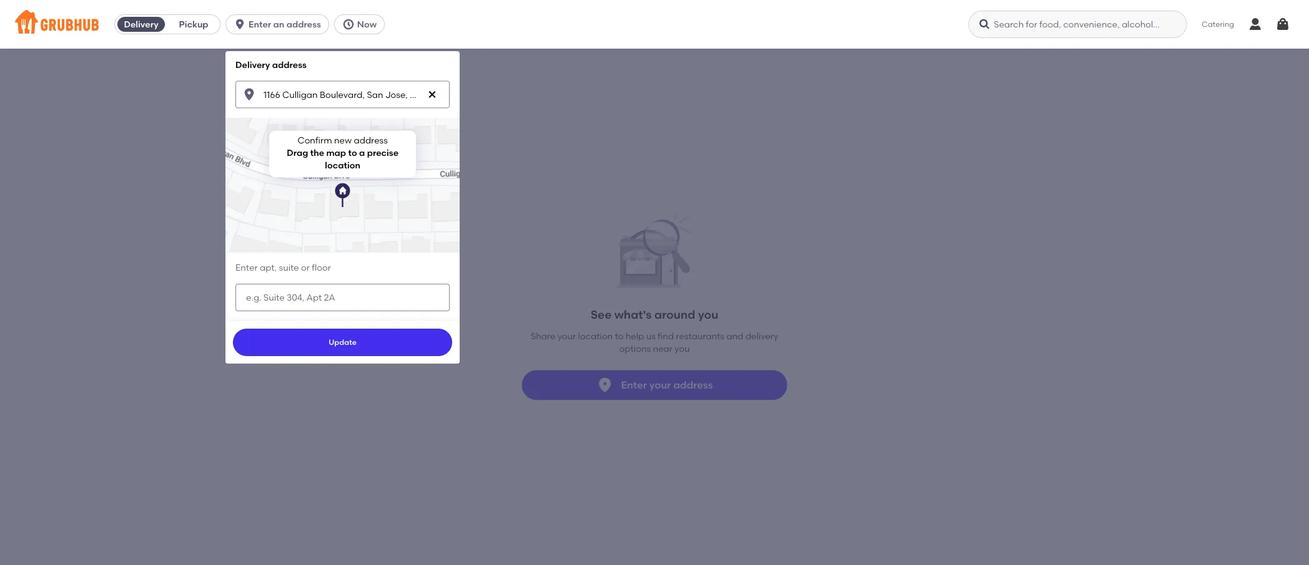 Task type: describe. For each thing, give the bounding box(es) containing it.
or
[[301, 262, 310, 273]]

find
[[658, 331, 674, 342]]

delivery address
[[236, 59, 307, 70]]

enter for enter an address
[[249, 19, 271, 30]]

delivery button
[[115, 14, 167, 34]]

around
[[654, 308, 695, 322]]

now button
[[334, 14, 390, 34]]

now
[[357, 19, 377, 30]]

us
[[646, 331, 656, 342]]

delivery for delivery address
[[236, 59, 270, 70]]

0 horizontal spatial svg image
[[242, 87, 257, 102]]

share your location to help us find restaurants and delivery options near you
[[531, 331, 778, 355]]

1 horizontal spatial svg image
[[427, 90, 437, 100]]

near
[[653, 344, 672, 355]]

your for share
[[558, 331, 576, 342]]

pickup button
[[167, 14, 220, 34]]

enter for enter apt, suite or floor
[[236, 262, 258, 273]]

catering button
[[1193, 10, 1243, 39]]

options
[[619, 344, 651, 355]]

and
[[727, 331, 743, 342]]

location
[[578, 331, 613, 342]]

apt,
[[260, 262, 277, 273]]

update button
[[233, 329, 452, 357]]

delivery for delivery
[[124, 19, 158, 30]]

svg image inside "now" button
[[342, 18, 355, 31]]

enter for enter your address
[[621, 380, 647, 392]]

confirm your address image
[[330, 179, 355, 207]]

address for enter an address
[[286, 19, 321, 30]]

pickup
[[179, 19, 208, 30]]

enter an address
[[249, 19, 321, 30]]

Enter an address search field
[[236, 81, 450, 108]]



Task type: locate. For each thing, give the bounding box(es) containing it.
you up restaurants
[[698, 308, 718, 322]]

position icon image
[[596, 377, 614, 394]]

your for enter
[[649, 380, 671, 392]]

enter apt, suite or floor
[[236, 262, 331, 273]]

enter
[[249, 19, 271, 30], [236, 262, 258, 273], [621, 380, 647, 392]]

you
[[698, 308, 718, 322], [675, 344, 690, 355]]

update
[[329, 338, 357, 347]]

catering
[[1202, 20, 1234, 29]]

0 vertical spatial delivery
[[124, 19, 158, 30]]

0 horizontal spatial your
[[558, 331, 576, 342]]

2 vertical spatial enter
[[621, 380, 647, 392]]

delivery
[[124, 19, 158, 30], [236, 59, 270, 70]]

you inside share your location to help us find restaurants and delivery options near you
[[675, 344, 690, 355]]

enter your address button
[[522, 371, 787, 401]]

enter left "an"
[[249, 19, 271, 30]]

your right the share
[[558, 331, 576, 342]]

svg image
[[242, 87, 257, 102], [427, 90, 437, 100]]

see
[[591, 308, 612, 322]]

0 vertical spatial address
[[286, 19, 321, 30]]

address down restaurants
[[673, 380, 713, 392]]

your inside button
[[649, 380, 671, 392]]

see what's around you
[[591, 308, 718, 322]]

2 vertical spatial address
[[673, 380, 713, 392]]

your inside share your location to help us find restaurants and delivery options near you
[[558, 331, 576, 342]]

1 vertical spatial address
[[272, 59, 307, 70]]

delivery left the "pickup" button
[[124, 19, 158, 30]]

0 horizontal spatial you
[[675, 344, 690, 355]]

enter an address button
[[226, 14, 334, 34]]

share
[[531, 331, 555, 342]]

0 vertical spatial you
[[698, 308, 718, 322]]

restaurants
[[676, 331, 724, 342]]

an
[[273, 19, 284, 30]]

what's
[[614, 308, 652, 322]]

floor
[[312, 262, 331, 273]]

confirm your address image
[[330, 179, 355, 207]]

1 vertical spatial your
[[649, 380, 671, 392]]

to
[[615, 331, 624, 342]]

0 horizontal spatial delivery
[[124, 19, 158, 30]]

1 vertical spatial enter
[[236, 262, 258, 273]]

help
[[626, 331, 644, 342]]

svg image inside enter an address button
[[234, 18, 246, 31]]

your
[[558, 331, 576, 342], [649, 380, 671, 392]]

map region
[[71, 28, 551, 347]]

0 vertical spatial enter
[[249, 19, 271, 30]]

main navigation navigation
[[0, 0, 1309, 566]]

1 vertical spatial you
[[675, 344, 690, 355]]

1 horizontal spatial you
[[698, 308, 718, 322]]

e.g. Suite 304, Apt 2A search field
[[236, 284, 450, 312]]

suite
[[279, 262, 299, 273]]

enter right position icon
[[621, 380, 647, 392]]

address for enter your address
[[673, 380, 713, 392]]

0 vertical spatial your
[[558, 331, 576, 342]]

your down near
[[649, 380, 671, 392]]

1 horizontal spatial your
[[649, 380, 671, 392]]

address right "an"
[[286, 19, 321, 30]]

delivery down enter an address button
[[236, 59, 270, 70]]

1 vertical spatial delivery
[[236, 59, 270, 70]]

svg image
[[1275, 17, 1290, 32], [234, 18, 246, 31], [342, 18, 355, 31], [978, 18, 991, 31]]

address down enter an address
[[272, 59, 307, 70]]

enter left apt,
[[236, 262, 258, 273]]

you right near
[[675, 344, 690, 355]]

enter your address
[[621, 380, 713, 392]]

1 horizontal spatial delivery
[[236, 59, 270, 70]]

delivery inside button
[[124, 19, 158, 30]]

delivery
[[745, 331, 778, 342]]

address
[[286, 19, 321, 30], [272, 59, 307, 70], [673, 380, 713, 392]]



Task type: vqa. For each thing, say whether or not it's contained in the screenshot.
location at the bottom left of page
yes



